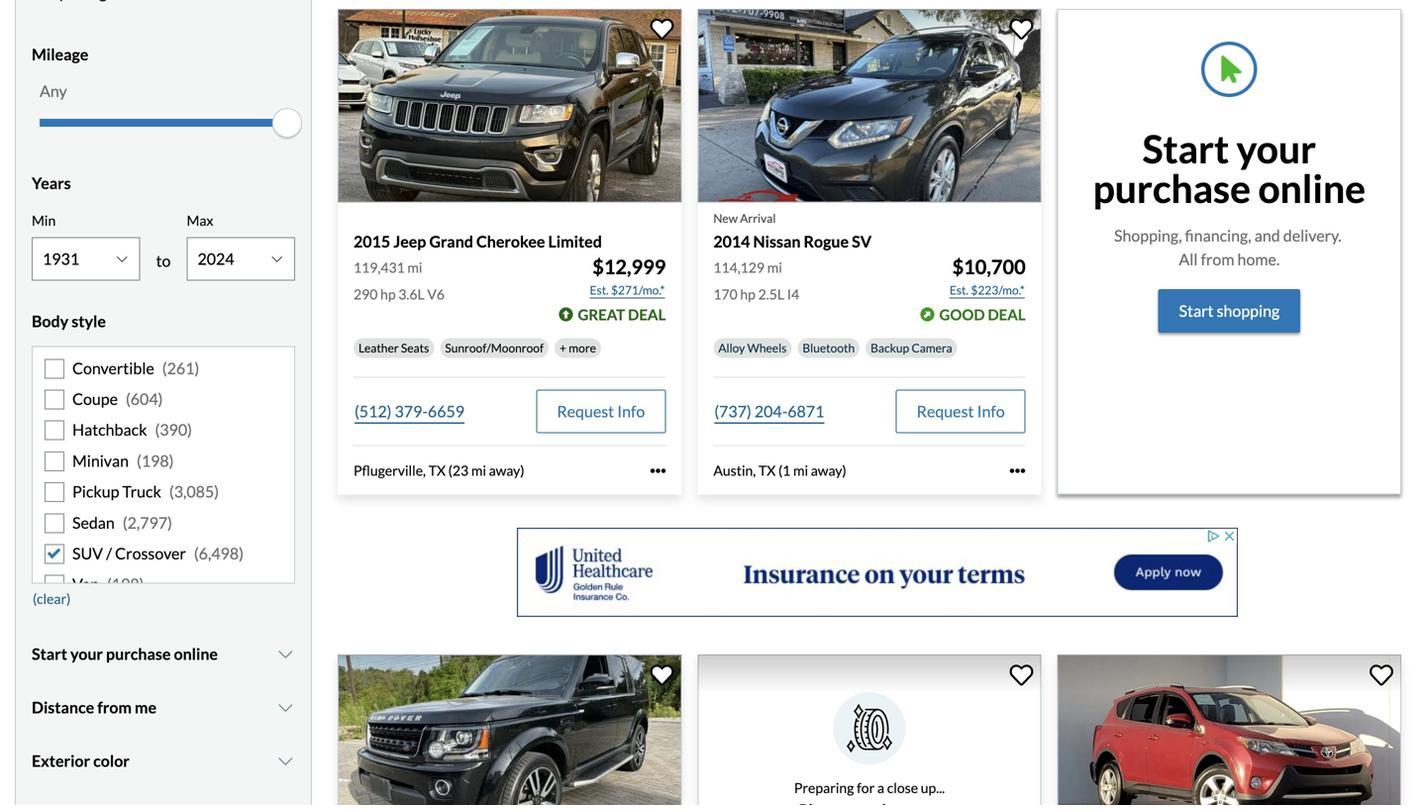 Task type: locate. For each thing, give the bounding box(es) containing it.
distance
[[32, 698, 94, 717]]

0 vertical spatial from
[[1201, 250, 1235, 269]]

jeep
[[393, 232, 426, 251]]

0 horizontal spatial request info button
[[536, 390, 666, 433]]

1 horizontal spatial from
[[1201, 250, 1235, 269]]

request info button down camera
[[896, 390, 1026, 433]]

1 horizontal spatial info
[[977, 402, 1005, 421]]

mi down nissan
[[767, 259, 782, 276]]

start your purchase online up me at the bottom left of page
[[32, 644, 218, 664]]

mi down jeep
[[408, 259, 422, 276]]

from left me at the bottom left of page
[[97, 698, 132, 717]]

exterior color
[[32, 751, 130, 771]]

$10,700 est. $223/mo.*
[[950, 255, 1026, 297]]

1 horizontal spatial purchase
[[1093, 165, 1251, 212]]

(3,085)
[[169, 482, 219, 501]]

info
[[617, 402, 645, 421], [977, 402, 1005, 421]]

1 away) from the left
[[489, 462, 525, 479]]

start
[[1143, 126, 1229, 172], [1179, 301, 1214, 321], [32, 644, 67, 664]]

start your purchase online button
[[32, 629, 295, 679]]

chevron down image
[[276, 700, 295, 716], [276, 753, 295, 769]]

1 horizontal spatial tx
[[759, 462, 776, 479]]

request info down "more"
[[557, 402, 645, 421]]

0 horizontal spatial start your purchase online
[[32, 644, 218, 664]]

start shopping button
[[1159, 289, 1301, 333]]

2 deal from the left
[[988, 306, 1026, 323]]

1 vertical spatial from
[[97, 698, 132, 717]]

1 vertical spatial start
[[1179, 301, 1214, 321]]

1 horizontal spatial request info button
[[896, 390, 1026, 433]]

2 info from the left
[[977, 402, 1005, 421]]

more
[[569, 341, 596, 355]]

purchase up 'shopping,'
[[1093, 165, 1251, 212]]

away) right '(23'
[[489, 462, 525, 479]]

114,129
[[714, 259, 765, 276]]

great
[[578, 306, 625, 323]]

black 2016 land rover lr4 hse lux awd suv / crossover all-wheel drive 8-speed automatic image
[[338, 655, 682, 805]]

hp right '170'
[[740, 286, 756, 303]]

1 vertical spatial online
[[174, 644, 218, 664]]

1 tx from the left
[[429, 462, 446, 479]]

0 horizontal spatial away)
[[489, 462, 525, 479]]

(clear) button
[[32, 584, 72, 614]]

online up delivery.
[[1259, 165, 1366, 212]]

i4
[[787, 286, 800, 303]]

2 tx from the left
[[759, 462, 776, 479]]

backup
[[871, 341, 910, 355]]

0 horizontal spatial online
[[174, 644, 218, 664]]

new arrival 2014 nissan rogue sv
[[714, 211, 872, 251]]

pflugerville,
[[354, 462, 426, 479]]

tx
[[429, 462, 446, 479], [759, 462, 776, 479]]

away)
[[489, 462, 525, 479], [811, 462, 847, 479]]

pickup truck (3,085)
[[72, 482, 219, 501]]

1 request info button from the left
[[536, 390, 666, 433]]

start up the financing,
[[1143, 126, 1229, 172]]

0 vertical spatial purchase
[[1093, 165, 1251, 212]]

204-
[[755, 402, 788, 421]]

1 vertical spatial start your purchase online
[[32, 644, 218, 664]]

0 horizontal spatial deal
[[628, 306, 666, 323]]

start up distance
[[32, 644, 67, 664]]

1 vertical spatial chevron down image
[[276, 753, 295, 769]]

1 horizontal spatial hp
[[740, 286, 756, 303]]

1 horizontal spatial start your purchase online
[[1093, 126, 1366, 212]]

(390)
[[155, 420, 192, 440]]

1 vertical spatial purchase
[[106, 644, 171, 664]]

request down "more"
[[557, 402, 614, 421]]

hp right 290
[[380, 286, 396, 303]]

0 horizontal spatial purchase
[[106, 644, 171, 664]]

1 chevron down image from the top
[[276, 700, 295, 716]]

1 est. from the left
[[590, 283, 609, 297]]

0 vertical spatial (198)
[[137, 451, 174, 470]]

start your purchase online inside the start your purchase online dropdown button
[[32, 644, 218, 664]]

2 request from the left
[[917, 402, 974, 421]]

1 horizontal spatial deal
[[988, 306, 1026, 323]]

info down good deal at the right top of the page
[[977, 402, 1005, 421]]

start inside start shopping button
[[1179, 301, 1214, 321]]

chevron down image inside distance from me dropdown button
[[276, 700, 295, 716]]

info for (512) 379-6659
[[617, 402, 645, 421]]

any
[[40, 81, 67, 101]]

me
[[135, 698, 157, 717]]

start inside "start your purchase online"
[[1143, 126, 1229, 172]]

1 request from the left
[[557, 402, 614, 421]]

great deal
[[578, 306, 666, 323]]

your up and
[[1237, 126, 1317, 172]]

vehicle photo unavailable image
[[698, 655, 1042, 805]]

online up distance from me dropdown button
[[174, 644, 218, 664]]

1 horizontal spatial online
[[1259, 165, 1366, 212]]

1 horizontal spatial request info
[[917, 402, 1005, 421]]

style
[[72, 311, 106, 331]]

camera
[[912, 341, 953, 355]]

1 vertical spatial your
[[70, 644, 103, 664]]

mi inside 114,129 mi 170 hp 2.5l i4
[[767, 259, 782, 276]]

deal for $12,999
[[628, 306, 666, 323]]

1 vertical spatial (198)
[[107, 575, 144, 594]]

0 horizontal spatial request info
[[557, 402, 645, 421]]

2 request info from the left
[[917, 402, 1005, 421]]

chevron down image inside exterior color dropdown button
[[276, 753, 295, 769]]

away) for austin, tx (1 mi away)
[[811, 462, 847, 479]]

away) right '(1' on the bottom of page
[[811, 462, 847, 479]]

0 horizontal spatial request
[[557, 402, 614, 421]]

from down the financing,
[[1201, 250, 1235, 269]]

(198) for van (198)
[[107, 575, 144, 594]]

(23
[[448, 462, 469, 479]]

(clear)
[[33, 590, 71, 607]]

1 horizontal spatial est.
[[950, 283, 969, 297]]

2 request info button from the left
[[896, 390, 1026, 433]]

your inside "start your purchase online"
[[1237, 126, 1317, 172]]

1 info from the left
[[617, 402, 645, 421]]

hp
[[380, 286, 396, 303], [740, 286, 756, 303]]

hp inside 119,431 mi 290 hp 3.6l v6
[[380, 286, 396, 303]]

online
[[1259, 165, 1366, 212], [174, 644, 218, 664]]

start left shopping
[[1179, 301, 1214, 321]]

1 deal from the left
[[628, 306, 666, 323]]

114,129 mi 170 hp 2.5l i4
[[714, 259, 800, 303]]

est. inside $12,999 est. $271/mo.*
[[590, 283, 609, 297]]

290
[[354, 286, 378, 303]]

est. inside $10,700 est. $223/mo.*
[[950, 283, 969, 297]]

limited
[[548, 232, 602, 251]]

crossover
[[115, 544, 186, 563]]

2 away) from the left
[[811, 462, 847, 479]]

black 2015 jeep grand cherokee limited suv / crossover 4x2 8-speed automatic image
[[338, 9, 682, 202]]

start inside the start your purchase online dropdown button
[[32, 644, 67, 664]]

bluetooth
[[803, 341, 855, 355]]

advertisement region
[[517, 528, 1238, 617]]

request down camera
[[917, 402, 974, 421]]

purchase up me at the bottom left of page
[[106, 644, 171, 664]]

2 chevron down image from the top
[[276, 753, 295, 769]]

1 horizontal spatial your
[[1237, 126, 1317, 172]]

0 vertical spatial chevron down image
[[276, 700, 295, 716]]

2 vertical spatial start
[[32, 644, 67, 664]]

0 horizontal spatial hp
[[380, 286, 396, 303]]

austin,
[[714, 462, 756, 479]]

1 hp from the left
[[380, 286, 396, 303]]

2 hp from the left
[[740, 286, 756, 303]]

to
[[156, 251, 171, 270]]

shopping, financing, and delivery. all from home.
[[1114, 226, 1345, 269]]

tx for (23 mi away)
[[429, 462, 446, 479]]

$10,700
[[953, 255, 1026, 279]]

(604)
[[126, 389, 163, 409]]

years
[[32, 173, 71, 193]]

van (198)
[[72, 575, 144, 594]]

deal down the $223/mo.*
[[988, 306, 1026, 323]]

arrival
[[740, 211, 776, 225]]

start your purchase online
[[1093, 126, 1366, 212], [32, 644, 218, 664]]

0 horizontal spatial your
[[70, 644, 103, 664]]

request info button for (737) 204-6871
[[896, 390, 1026, 433]]

body style
[[32, 311, 106, 331]]

119,431
[[354, 259, 405, 276]]

start your purchase online up the financing,
[[1093, 126, 1366, 212]]

est. up the great
[[590, 283, 609, 297]]

pflugerville, tx (23 mi away)
[[354, 462, 525, 479]]

hp inside 114,129 mi 170 hp 2.5l i4
[[740, 286, 756, 303]]

(198) up pickup truck (3,085)
[[137, 451, 174, 470]]

$271/mo.*
[[611, 283, 665, 297]]

0 horizontal spatial info
[[617, 402, 645, 421]]

convertible
[[72, 358, 154, 378]]

(198) down /
[[107, 575, 144, 594]]

barcelona red metallic 2013 toyota rav4 xle awd suv / crossover all-wheel drive 6-speed automatic image
[[1058, 655, 1402, 805]]

0 horizontal spatial est.
[[590, 283, 609, 297]]

(261)
[[162, 358, 199, 378]]

request for 6659
[[557, 402, 614, 421]]

1 horizontal spatial request
[[917, 402, 974, 421]]

2 est. from the left
[[950, 283, 969, 297]]

1 request info from the left
[[557, 402, 645, 421]]

request info button down "more"
[[536, 390, 666, 433]]

est.
[[590, 283, 609, 297], [950, 283, 969, 297]]

min
[[32, 212, 56, 229]]

(198)
[[137, 451, 174, 470], [107, 575, 144, 594]]

0 vertical spatial start
[[1143, 126, 1229, 172]]

0 vertical spatial your
[[1237, 126, 1317, 172]]

0 horizontal spatial tx
[[429, 462, 446, 479]]

deal for $10,700
[[988, 306, 1026, 323]]

tx left '(23'
[[429, 462, 446, 479]]

request info down camera
[[917, 402, 1005, 421]]

home.
[[1238, 250, 1280, 269]]

sedan (2,797)
[[72, 513, 172, 532]]

deal down "$271/mo.*"
[[628, 306, 666, 323]]

0 horizontal spatial from
[[97, 698, 132, 717]]

nissan
[[753, 232, 801, 251]]

rogue
[[804, 232, 849, 251]]

tx left '(1' on the bottom of page
[[759, 462, 776, 479]]

your
[[1237, 126, 1317, 172], [70, 644, 103, 664]]

minivan (198)
[[72, 451, 174, 470]]

mi
[[408, 259, 422, 276], [767, 259, 782, 276], [471, 462, 486, 479], [793, 462, 808, 479]]

1 horizontal spatial away)
[[811, 462, 847, 479]]

distance from me button
[[32, 683, 295, 732]]

info down great deal
[[617, 402, 645, 421]]

all
[[1179, 250, 1198, 269]]

est. up good
[[950, 283, 969, 297]]

your up distance from me on the bottom
[[70, 644, 103, 664]]

mi inside 119,431 mi 290 hp 3.6l v6
[[408, 259, 422, 276]]



Task type: vqa. For each thing, say whether or not it's contained in the screenshot.
second Porsche from right
no



Task type: describe. For each thing, give the bounding box(es) containing it.
start shopping
[[1179, 301, 1280, 321]]

(6,498)
[[194, 544, 244, 563]]

2015
[[354, 232, 390, 251]]

tx for (1 mi away)
[[759, 462, 776, 479]]

new
[[714, 211, 738, 225]]

$12,999 est. $271/mo.*
[[590, 255, 666, 297]]

your inside dropdown button
[[70, 644, 103, 664]]

est. $223/mo.* button
[[949, 280, 1026, 300]]

(512)
[[355, 402, 392, 421]]

max
[[187, 212, 213, 229]]

(512) 379-6659 button
[[354, 390, 466, 433]]

start for the start your purchase online dropdown button
[[32, 644, 67, 664]]

3.6l
[[399, 286, 425, 303]]

(737) 204-6871
[[715, 402, 825, 421]]

financing,
[[1185, 226, 1252, 245]]

body style button
[[32, 297, 295, 346]]

hatchback
[[72, 420, 147, 440]]

from inside dropdown button
[[97, 698, 132, 717]]

6659
[[428, 402, 465, 421]]

start for start shopping button
[[1179, 301, 1214, 321]]

hp for $12,999
[[380, 286, 396, 303]]

request info for 6659
[[557, 402, 645, 421]]

0 vertical spatial online
[[1259, 165, 1366, 212]]

chevron down image for distance from me
[[276, 700, 295, 716]]

379-
[[395, 402, 428, 421]]

(737) 204-6871 button
[[714, 390, 826, 433]]

$223/mo.*
[[971, 283, 1025, 297]]

est. for $10,700
[[950, 283, 969, 297]]

sedan
[[72, 513, 115, 532]]

mileage button
[[32, 30, 295, 79]]

est. for $12,999
[[590, 283, 609, 297]]

est. $271/mo.* button
[[589, 280, 666, 300]]

chevron down image
[[276, 646, 295, 662]]

alloy
[[719, 341, 745, 355]]

alloy wheels
[[719, 341, 787, 355]]

(512) 379-6659
[[355, 402, 465, 421]]

mileage
[[32, 45, 88, 64]]

coupe
[[72, 389, 118, 409]]

request info for 6871
[[917, 402, 1005, 421]]

2.5l
[[758, 286, 785, 303]]

midnight jade 2014 nissan rogue sv suv / crossover front-wheel drive automatic image
[[698, 9, 1042, 202]]

(198) for minivan (198)
[[137, 451, 174, 470]]

request info button for (512) 379-6659
[[536, 390, 666, 433]]

/
[[106, 544, 112, 563]]

years button
[[32, 159, 295, 208]]

(2,797)
[[123, 513, 172, 532]]

and
[[1255, 226, 1281, 245]]

backup camera
[[871, 341, 953, 355]]

(737)
[[715, 402, 752, 421]]

sv
[[852, 232, 872, 251]]

ellipsis h image
[[650, 463, 666, 479]]

purchase inside "start your purchase online"
[[1093, 165, 1251, 212]]

(1
[[779, 462, 791, 479]]

v6
[[427, 286, 445, 303]]

suv
[[72, 544, 103, 563]]

mi right '(1' on the bottom of page
[[793, 462, 808, 479]]

minivan
[[72, 451, 129, 470]]

convertible (261)
[[72, 358, 199, 378]]

sunroof/moonroof
[[445, 341, 544, 355]]

cherokee
[[476, 232, 545, 251]]

6871
[[788, 402, 825, 421]]

chevron down image for exterior color
[[276, 753, 295, 769]]

van
[[72, 575, 99, 594]]

wheels
[[748, 341, 787, 355]]

online inside the start your purchase online dropdown button
[[174, 644, 218, 664]]

hp for $10,700
[[740, 286, 756, 303]]

leather seats
[[359, 341, 429, 355]]

0 vertical spatial start your purchase online
[[1093, 126, 1366, 212]]

good
[[940, 306, 985, 323]]

request for 6871
[[917, 402, 974, 421]]

$12,999
[[593, 255, 666, 279]]

away) for pflugerville, tx (23 mi away)
[[489, 462, 525, 479]]

119,431 mi 290 hp 3.6l v6
[[354, 259, 445, 303]]

2015 jeep grand cherokee limited
[[354, 232, 602, 251]]

pickup
[[72, 482, 119, 501]]

170
[[714, 286, 738, 303]]

ellipsis h image
[[1010, 463, 1026, 479]]

+
[[560, 341, 567, 355]]

suv / crossover (6,498)
[[72, 544, 244, 563]]

grand
[[429, 232, 473, 251]]

mi right '(23'
[[471, 462, 486, 479]]

exterior
[[32, 751, 90, 771]]

purchase inside the start your purchase online dropdown button
[[106, 644, 171, 664]]

+ more
[[560, 341, 596, 355]]

exterior color button
[[32, 736, 295, 786]]

from inside shopping, financing, and delivery. all from home.
[[1201, 250, 1235, 269]]

delivery.
[[1284, 226, 1342, 245]]

2014
[[714, 232, 750, 251]]

leather
[[359, 341, 399, 355]]

austin, tx (1 mi away)
[[714, 462, 847, 479]]

coupe (604)
[[72, 389, 163, 409]]

info for (737) 204-6871
[[977, 402, 1005, 421]]

body
[[32, 311, 69, 331]]

shopping,
[[1114, 226, 1182, 245]]



